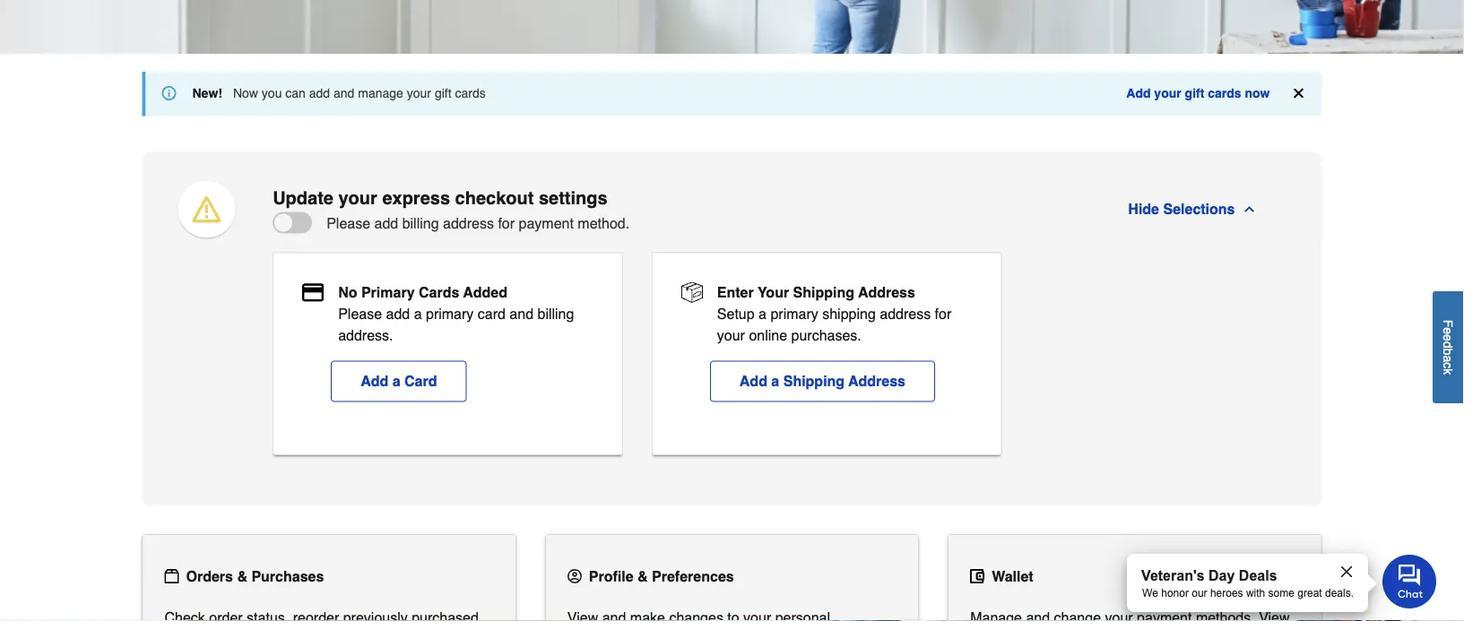 Task type: vqa. For each thing, say whether or not it's contained in the screenshot.
PLEASE to the bottom
yes



Task type: locate. For each thing, give the bounding box(es) containing it.
and right the card
[[510, 306, 533, 322]]

e up b
[[1441, 334, 1456, 341]]

please
[[326, 214, 370, 231], [338, 306, 382, 322]]

add your gift cards now link
[[1126, 84, 1270, 102]]

account circle image
[[567, 569, 582, 584]]

some
[[1268, 587, 1295, 599]]

1 primary from the left
[[426, 306, 474, 322]]

0 horizontal spatial and
[[334, 86, 354, 100]]

great
[[1298, 587, 1322, 599]]

a down online
[[771, 373, 779, 390]]

add inside button
[[739, 373, 767, 390]]

add down the primary
[[386, 306, 410, 322]]

1 horizontal spatial gift
[[1185, 86, 1204, 100]]

primary inside setup a primary shipping address for your online purchases.
[[771, 306, 818, 322]]

express
[[382, 187, 450, 208]]

0 horizontal spatial primary
[[426, 306, 474, 322]]

no primary cards added
[[338, 284, 507, 301]]

please add billing address for payment method.
[[326, 214, 629, 231]]

address.
[[338, 327, 393, 344]]

cards right manage
[[455, 86, 486, 100]]

a up online
[[759, 306, 767, 322]]

0 vertical spatial and
[[334, 86, 354, 100]]

1 horizontal spatial add
[[739, 373, 767, 390]]

setup
[[717, 306, 755, 322]]

please down 'update'
[[326, 214, 370, 231]]

address inside button
[[848, 373, 906, 390]]

hide selections button
[[1099, 185, 1286, 234]]

1 horizontal spatial primary
[[771, 306, 818, 322]]

your
[[407, 86, 431, 100], [1154, 86, 1181, 100], [338, 187, 377, 208], [717, 327, 745, 344]]

shipping down purchases.
[[783, 373, 845, 390]]

your inside setup a primary shipping address for your online purchases.
[[717, 327, 745, 344]]

enter your shipping address
[[717, 284, 915, 301]]

chat invite button image
[[1382, 554, 1437, 609]]

deals
[[1239, 568, 1277, 584]]

a inside setup a primary shipping address for your online purchases.
[[759, 306, 767, 322]]

0 horizontal spatial for
[[498, 214, 515, 231]]

add for add a shipping address
[[739, 373, 767, 390]]

primary
[[426, 306, 474, 322], [771, 306, 818, 322]]

0 vertical spatial address
[[858, 284, 915, 301]]

0 horizontal spatial add
[[361, 373, 388, 390]]

cards left now
[[1208, 86, 1241, 100]]

your right 'update'
[[338, 187, 377, 208]]

we
[[1142, 587, 1158, 599]]

1 horizontal spatial &
[[638, 568, 648, 585]]

method.
[[578, 214, 629, 231]]

gift inside add your gift cards now link
[[1185, 86, 1204, 100]]

add a shipping address button
[[710, 361, 935, 402]]

please for please add a primary card and billing address.
[[338, 306, 382, 322]]

add right can
[[309, 86, 330, 100]]

1 horizontal spatial and
[[510, 306, 533, 322]]

update your express checkout settings
[[273, 187, 608, 208]]

& right the orders
[[237, 568, 247, 585]]

0 horizontal spatial gift
[[435, 86, 451, 100]]

1 horizontal spatial for
[[935, 306, 951, 322]]

f e e d b a c k button
[[1433, 291, 1464, 403]]

0 horizontal spatial address
[[443, 214, 494, 231]]

1 horizontal spatial cards
[[1208, 86, 1241, 100]]

card
[[478, 306, 506, 322]]

2 horizontal spatial add
[[1126, 86, 1151, 100]]

please up address.
[[338, 306, 382, 322]]

manage
[[358, 86, 403, 100]]

1 e from the top
[[1441, 327, 1456, 334]]

primary down cards
[[426, 306, 474, 322]]

2 gift from the left
[[1185, 86, 1204, 100]]

1 vertical spatial billing
[[537, 306, 574, 322]]

wallet image
[[970, 569, 985, 584]]

card
[[404, 373, 437, 390]]

a up k at the right
[[1441, 355, 1456, 362]]

add for please add a primary card and billing address.
[[386, 306, 410, 322]]

hide
[[1128, 201, 1159, 217]]

orders
[[186, 568, 233, 585]]

& for profile
[[638, 568, 648, 585]]

1 vertical spatial shipping
[[783, 373, 845, 390]]

for inside setup a primary shipping address for your online purchases.
[[935, 306, 951, 322]]

c
[[1441, 362, 1456, 368]]

2 vertical spatial add
[[386, 306, 410, 322]]

primary down your
[[771, 306, 818, 322]]

you
[[262, 86, 282, 100]]

a inside button
[[771, 373, 779, 390]]

1 vertical spatial please
[[338, 306, 382, 322]]

1 vertical spatial add
[[374, 214, 398, 231]]

purchases.
[[791, 327, 861, 344]]

primary inside please add a primary card and billing address.
[[426, 306, 474, 322]]

shipping inside add a shipping address button
[[783, 373, 845, 390]]

address up shipping
[[858, 284, 915, 301]]

shipping up shipping
[[793, 284, 854, 301]]

online
[[749, 327, 787, 344]]

0 vertical spatial shipping
[[793, 284, 854, 301]]

please add a primary card and billing address.
[[338, 306, 574, 344]]

& right profile
[[638, 568, 648, 585]]

your
[[758, 284, 789, 301]]

enter
[[717, 284, 754, 301]]

1 vertical spatial address
[[848, 373, 906, 390]]

billing
[[402, 214, 439, 231], [537, 306, 574, 322]]

wallet
[[992, 568, 1033, 585]]

address down checkout at top left
[[443, 214, 494, 231]]

1 vertical spatial and
[[510, 306, 533, 322]]

e up "d"
[[1441, 327, 1456, 334]]

1 vertical spatial address
[[880, 306, 931, 322]]

veteran's
[[1141, 568, 1205, 584]]

1 horizontal spatial address
[[880, 306, 931, 322]]

a
[[414, 306, 422, 322], [759, 306, 767, 322], [1441, 355, 1456, 362], [392, 373, 400, 390], [771, 373, 779, 390]]

setup a primary shipping address for your online purchases.
[[717, 306, 951, 344]]

a down 'no primary cards added'
[[414, 306, 422, 322]]

close image
[[1339, 565, 1354, 579]]

address
[[858, 284, 915, 301], [848, 373, 906, 390]]

billing down express
[[402, 214, 439, 231]]

and
[[334, 86, 354, 100], [510, 306, 533, 322]]

0 horizontal spatial billing
[[402, 214, 439, 231]]

shipping
[[793, 284, 854, 301], [783, 373, 845, 390]]

your down setup
[[717, 327, 745, 344]]

a inside please add a primary card and billing address.
[[414, 306, 422, 322]]

add down express
[[374, 214, 398, 231]]

1 vertical spatial for
[[935, 306, 951, 322]]

gift
[[435, 86, 451, 100], [1185, 86, 1204, 100]]

a left "card"
[[392, 373, 400, 390]]

address right shipping
[[880, 306, 931, 322]]

gift left now
[[1185, 86, 1204, 100]]

1 horizontal spatial billing
[[537, 306, 574, 322]]

billing right the card
[[537, 306, 574, 322]]

add
[[309, 86, 330, 100], [374, 214, 398, 231], [386, 306, 410, 322]]

info image
[[162, 86, 176, 100]]

&
[[237, 568, 247, 585], [638, 568, 648, 585]]

now
[[1245, 86, 1270, 100]]

orders & purchases
[[186, 568, 324, 585]]

1 & from the left
[[237, 568, 247, 585]]

address
[[443, 214, 494, 231], [880, 306, 931, 322]]

2 & from the left
[[638, 568, 648, 585]]

add inside please add a primary card and billing address.
[[386, 306, 410, 322]]

0 horizontal spatial &
[[237, 568, 247, 585]]

cards
[[455, 86, 486, 100], [1208, 86, 1241, 100]]

2 primary from the left
[[771, 306, 818, 322]]

address down purchases.
[[848, 373, 906, 390]]

for
[[498, 214, 515, 231], [935, 306, 951, 322]]

add
[[1126, 86, 1151, 100], [361, 373, 388, 390], [739, 373, 767, 390]]

f
[[1441, 320, 1456, 327]]

hide selections
[[1128, 201, 1235, 217]]

gift right manage
[[435, 86, 451, 100]]

0 vertical spatial please
[[326, 214, 370, 231]]

& for orders
[[237, 568, 247, 585]]

0 horizontal spatial cards
[[455, 86, 486, 100]]

settings
[[539, 187, 608, 208]]

chevron up image
[[1242, 202, 1257, 217]]

and left manage
[[334, 86, 354, 100]]

shipping for a
[[783, 373, 845, 390]]

please inside please add a primary card and billing address.
[[338, 306, 382, 322]]

heroes
[[1210, 587, 1243, 599]]

add inside button
[[361, 373, 388, 390]]

e
[[1441, 327, 1456, 334], [1441, 334, 1456, 341]]



Task type: describe. For each thing, give the bounding box(es) containing it.
b
[[1441, 348, 1456, 355]]

1 cards from the left
[[455, 86, 486, 100]]

profile
[[589, 568, 634, 585]]

we honor our heroes with some great deals.
[[1142, 587, 1354, 599]]

2 e from the top
[[1441, 334, 1456, 341]]

selections
[[1163, 201, 1235, 217]]

cards
[[419, 284, 459, 301]]

add for please add billing address for payment method.
[[374, 214, 398, 231]]

shipping for your
[[793, 284, 854, 301]]

0 vertical spatial for
[[498, 214, 515, 231]]

with
[[1246, 587, 1265, 599]]

add for add your gift cards now
[[1126, 86, 1151, 100]]

a for add a shipping address
[[771, 373, 779, 390]]

shipping
[[822, 306, 876, 322]]

0 vertical spatial add
[[309, 86, 330, 100]]

purchases
[[251, 568, 324, 585]]

day
[[1209, 568, 1235, 584]]

a for setup a primary shipping address for your online purchases.
[[759, 306, 767, 322]]

preferences
[[652, 568, 734, 585]]

0 vertical spatial billing
[[402, 214, 439, 231]]

add a card
[[361, 373, 437, 390]]

update
[[273, 187, 333, 208]]

veteran's day deals
[[1141, 568, 1277, 584]]

primary
[[361, 284, 415, 301]]

f e e d b a c k
[[1441, 320, 1456, 375]]

now you can add and manage your gift cards
[[233, 86, 486, 100]]

add your gift cards now
[[1126, 86, 1270, 100]]

deals.
[[1325, 587, 1354, 599]]

a for add a card
[[392, 373, 400, 390]]

your right manage
[[407, 86, 431, 100]]

and inside please add a primary card and billing address.
[[510, 306, 533, 322]]

checkout
[[455, 187, 534, 208]]

k
[[1441, 368, 1456, 375]]

billing inside please add a primary card and billing address.
[[537, 306, 574, 322]]

d
[[1441, 341, 1456, 348]]

0 vertical spatial address
[[443, 214, 494, 231]]

our
[[1192, 587, 1207, 599]]

order history image
[[165, 569, 179, 584]]

no
[[338, 284, 357, 301]]

honor
[[1161, 587, 1189, 599]]

add for add a card
[[361, 373, 388, 390]]

shipping image
[[681, 282, 703, 303]]

profile & preferences
[[589, 568, 734, 585]]

address for enter your shipping address
[[858, 284, 915, 301]]

payment
[[519, 214, 574, 231]]

credit card image
[[302, 282, 324, 303]]

address for add a shipping address
[[848, 373, 906, 390]]

please for please add billing address for payment method.
[[326, 214, 370, 231]]

new!
[[192, 86, 222, 100]]

added
[[463, 284, 507, 301]]

2 cards from the left
[[1208, 86, 1241, 100]]

1 gift from the left
[[435, 86, 451, 100]]

now
[[233, 86, 258, 100]]

add a card button
[[331, 361, 467, 402]]

address inside setup a primary shipping address for your online purchases.
[[880, 306, 931, 322]]

your left now
[[1154, 86, 1181, 100]]

add a shipping address
[[739, 373, 906, 390]]

can
[[285, 86, 306, 100]]



